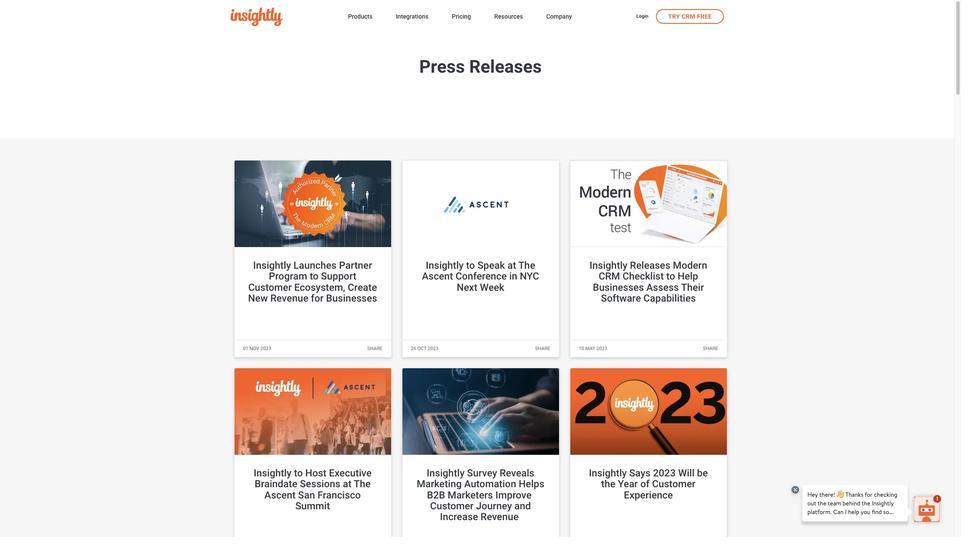 Task type: vqa. For each thing, say whether or not it's contained in the screenshot.
the middle Customer
yes



Task type: describe. For each thing, give the bounding box(es) containing it.
crm inside button
[[682, 13, 695, 20]]

reveals
[[500, 467, 534, 479]]

insightly logo link
[[231, 7, 334, 26]]

press releases
[[419, 56, 542, 77]]

insightly survey reveals marketing automation helps b2b marketers improve customer journey and increase revenue
[[417, 467, 544, 523]]

share for insightly releases modern crm checklist to help businesses assess their software capabilities
[[703, 346, 718, 351]]

10
[[579, 346, 584, 351]]

insightly to host executive braindate sessions at the ascent san francisco summit
[[254, 467, 372, 512]]

insightly logo image
[[231, 7, 283, 26]]

01 nov 2023
[[243, 346, 271, 351]]

in
[[509, 271, 517, 282]]

summit
[[295, 500, 330, 512]]

resources
[[494, 13, 523, 20]]

the inside insightly to speak at the ascent conference in nyc next week
[[518, 260, 535, 271]]

for
[[311, 292, 324, 304]]

survey
[[467, 467, 497, 479]]

revenue inside the insightly survey reveals marketing automation helps b2b marketers improve customer journey and increase revenue
[[481, 511, 519, 523]]

insightly to host executive braindate sessions at the ascent san francisco summit link
[[234, 368, 391, 537]]

insightly to speak at the ascent conference in nyc next week link
[[402, 161, 559, 340]]

01
[[243, 346, 248, 351]]

customer inside insightly says 2023 will be the year of customer experience
[[652, 478, 696, 490]]

insightly releases modern crm checklist to help businesses assess their software capabilities
[[590, 260, 707, 304]]

software
[[601, 292, 641, 304]]

company link
[[546, 11, 572, 23]]

journey
[[476, 500, 512, 512]]

oct
[[417, 346, 427, 351]]

francisco
[[317, 489, 361, 501]]

ascent inside insightly to speak at the ascent conference in nyc next week
[[422, 271, 453, 282]]

insightly for insightly survey reveals marketing automation helps b2b marketers improve customer journey and increase revenue
[[427, 467, 465, 479]]

ecosystem,
[[294, 282, 345, 293]]

insightly survey reveals marketing automation helps b2b marketers improve customer journey and increase revenue link
[[402, 368, 559, 537]]

pricing link
[[452, 11, 471, 23]]

free
[[697, 13, 712, 20]]

2023 for says
[[653, 467, 676, 479]]

insightly for insightly releases modern crm checklist to help businesses assess their software capabilities
[[590, 260, 628, 271]]

helps
[[519, 478, 544, 490]]

braindate
[[255, 478, 297, 490]]

nyc
[[520, 271, 539, 282]]

executive
[[329, 467, 372, 479]]

2023 for may
[[597, 346, 607, 351]]

businesses inside insightly launches partner program to support customer ecosystem, create new revenue for businesses
[[326, 292, 377, 304]]

revenue inside insightly launches partner program to support customer ecosystem, create new revenue for businesses
[[270, 292, 308, 304]]

support
[[321, 271, 356, 282]]

marketing
[[417, 478, 462, 490]]

to inside insightly to host executive braindate sessions at the ascent san francisco summit
[[294, 467, 303, 479]]

at inside insightly to speak at the ascent conference in nyc next week
[[508, 260, 516, 271]]

crm inside insightly releases modern crm checklist to help businesses assess their software capabilities
[[599, 271, 620, 282]]

experience
[[624, 489, 673, 501]]

releases for insightly
[[630, 260, 670, 271]]

and
[[514, 500, 531, 512]]

b2b
[[427, 489, 445, 501]]

customer inside insightly launches partner program to support customer ecosystem, create new revenue for businesses
[[248, 282, 292, 293]]

of
[[640, 478, 650, 490]]

insightly for insightly launches partner program to support customer ecosystem, create new revenue for businesses
[[253, 260, 291, 271]]

integrations link
[[396, 11, 429, 23]]

week
[[480, 282, 504, 293]]

integrations
[[396, 13, 429, 20]]

press
[[419, 56, 465, 77]]

year
[[618, 478, 638, 490]]

share for insightly launches partner program to support customer ecosystem, create new revenue for businesses
[[367, 346, 382, 351]]

automation
[[464, 478, 516, 490]]

the inside insightly to host executive braindate sessions at the ascent san francisco summit
[[354, 478, 371, 490]]

try crm free link
[[656, 9, 724, 24]]



Task type: locate. For each thing, give the bounding box(es) containing it.
customer
[[248, 282, 292, 293], [652, 478, 696, 490], [430, 500, 474, 512]]

1 horizontal spatial crm
[[682, 13, 695, 20]]

nov
[[250, 346, 259, 351]]

to inside insightly launches partner program to support customer ecosystem, create new revenue for businesses
[[310, 271, 319, 282]]

insightly says 2023 will be the year of customer experience
[[589, 467, 708, 501]]

0 horizontal spatial customer
[[248, 282, 292, 293]]

insightly inside insightly releases modern crm checklist to help businesses assess their software capabilities
[[590, 260, 628, 271]]

to left "host"
[[294, 467, 303, 479]]

to inside insightly releases modern crm checklist to help businesses assess their software capabilities
[[666, 271, 675, 282]]

1 vertical spatial releases
[[630, 260, 670, 271]]

0 vertical spatial the
[[518, 260, 535, 271]]

releases
[[469, 56, 542, 77], [630, 260, 670, 271]]

2023 inside insightly says 2023 will be the year of customer experience
[[653, 467, 676, 479]]

0 vertical spatial revenue
[[270, 292, 308, 304]]

new
[[248, 292, 268, 304]]

ascent
[[422, 271, 453, 282], [264, 489, 296, 501]]

insightly inside insightly to host executive braindate sessions at the ascent san francisco summit
[[254, 467, 292, 479]]

10 may 2023
[[579, 346, 607, 351]]

crm right try
[[682, 13, 695, 20]]

0 horizontal spatial crm
[[599, 271, 620, 282]]

insightly inside insightly says 2023 will be the year of customer experience
[[589, 467, 627, 479]]

insightly launches partner program to support customer ecosystem, create new revenue for businesses
[[248, 260, 377, 304]]

2023 left will on the bottom right
[[653, 467, 676, 479]]

speak
[[477, 260, 505, 271]]

1 vertical spatial customer
[[652, 478, 696, 490]]

customer inside the insightly survey reveals marketing automation helps b2b marketers improve customer journey and increase revenue
[[430, 500, 474, 512]]

2023 for oct
[[428, 346, 439, 351]]

2 horizontal spatial customer
[[652, 478, 696, 490]]

the
[[518, 260, 535, 271], [354, 478, 371, 490]]

ascent left san
[[264, 489, 296, 501]]

ascent left next
[[422, 271, 453, 282]]

to left speak
[[466, 260, 475, 271]]

2 share from the left
[[535, 346, 550, 351]]

0 horizontal spatial share
[[367, 346, 382, 351]]

at right sessions
[[343, 478, 352, 490]]

login
[[636, 13, 648, 19]]

3 share from the left
[[703, 346, 718, 351]]

26 oct 2023
[[411, 346, 439, 351]]

0 vertical spatial releases
[[469, 56, 542, 77]]

create
[[348, 282, 377, 293]]

0 horizontal spatial the
[[354, 478, 371, 490]]

products
[[348, 13, 373, 20]]

insightly releases modern crm checklist to help businesses assess their software capabilities link
[[570, 161, 727, 340]]

may
[[585, 346, 595, 351]]

next
[[457, 282, 477, 293]]

0 vertical spatial ascent
[[422, 271, 453, 282]]

1 horizontal spatial at
[[508, 260, 516, 271]]

26
[[411, 346, 416, 351]]

at
[[508, 260, 516, 271], [343, 478, 352, 490]]

1 horizontal spatial releases
[[630, 260, 670, 271]]

1 vertical spatial revenue
[[481, 511, 519, 523]]

the right sessions
[[354, 478, 371, 490]]

2023 right oct
[[428, 346, 439, 351]]

insightly for insightly says 2023 will be the year of customer experience
[[589, 467, 627, 479]]

2023 for nov
[[260, 346, 271, 351]]

2 horizontal spatial share
[[703, 346, 718, 351]]

1 vertical spatial ascent
[[264, 489, 296, 501]]

0 vertical spatial customer
[[248, 282, 292, 293]]

1 share from the left
[[367, 346, 382, 351]]

at inside insightly to host executive braindate sessions at the ascent san francisco summit
[[343, 478, 352, 490]]

checklist
[[623, 271, 664, 282]]

try
[[668, 13, 680, 20]]

program
[[269, 271, 307, 282]]

pricing
[[452, 13, 471, 20]]

insightly inside insightly launches partner program to support customer ecosystem, create new revenue for businesses
[[253, 260, 291, 271]]

conference
[[456, 271, 507, 282]]

partner
[[339, 260, 372, 271]]

revenue down 'program'
[[270, 292, 308, 304]]

san
[[298, 489, 315, 501]]

1 horizontal spatial share
[[535, 346, 550, 351]]

insightly for insightly to host executive braindate sessions at the ascent san francisco summit
[[254, 467, 292, 479]]

0 horizontal spatial ascent
[[264, 489, 296, 501]]

0 vertical spatial at
[[508, 260, 516, 271]]

2023 right nov
[[260, 346, 271, 351]]

1 vertical spatial at
[[343, 478, 352, 490]]

be
[[697, 467, 708, 479]]

insightly for insightly to speak at the ascent conference in nyc next week
[[426, 260, 464, 271]]

the
[[601, 478, 616, 490]]

capabilities
[[644, 292, 696, 304]]

marketers
[[448, 489, 493, 501]]

assess
[[646, 282, 679, 293]]

ascent inside insightly to host executive braindate sessions at the ascent san francisco summit
[[264, 489, 296, 501]]

company
[[546, 13, 572, 20]]

crm
[[682, 13, 695, 20], [599, 271, 620, 282]]

at right speak
[[508, 260, 516, 271]]

try crm free button
[[656, 9, 724, 24]]

crm up software
[[599, 271, 620, 282]]

insightly
[[253, 260, 291, 271], [426, 260, 464, 271], [590, 260, 628, 271], [254, 467, 292, 479], [427, 467, 465, 479], [589, 467, 627, 479]]

insightly launches partner program to support customer ecosystem, create new revenue for businesses link
[[234, 161, 391, 340]]

1 vertical spatial the
[[354, 478, 371, 490]]

modern
[[673, 260, 707, 271]]

releases for press
[[469, 56, 542, 77]]

0 vertical spatial crm
[[682, 13, 695, 20]]

0 horizontal spatial revenue
[[270, 292, 308, 304]]

0 horizontal spatial businesses
[[326, 292, 377, 304]]

products link
[[348, 11, 373, 23]]

host
[[305, 467, 327, 479]]

to up for
[[310, 271, 319, 282]]

1 horizontal spatial customer
[[430, 500, 474, 512]]

2 vertical spatial customer
[[430, 500, 474, 512]]

will
[[678, 467, 695, 479]]

login link
[[636, 13, 648, 20]]

to inside insightly to speak at the ascent conference in nyc next week
[[466, 260, 475, 271]]

sessions
[[300, 478, 340, 490]]

releases inside insightly releases modern crm checklist to help businesses assess their software capabilities
[[630, 260, 670, 271]]

says
[[629, 467, 651, 479]]

2023 right may
[[597, 346, 607, 351]]

share for insightly to speak at the ascent conference in nyc next week
[[535, 346, 550, 351]]

insightly inside the insightly survey reveals marketing automation helps b2b marketers improve customer journey and increase revenue
[[427, 467, 465, 479]]

try crm free
[[668, 13, 712, 20]]

insightly says 2023 will be the year of customer experience link
[[570, 368, 727, 537]]

1 horizontal spatial revenue
[[481, 511, 519, 523]]

insightly inside insightly to speak at the ascent conference in nyc next week
[[426, 260, 464, 271]]

to
[[466, 260, 475, 271], [310, 271, 319, 282], [666, 271, 675, 282], [294, 467, 303, 479]]

1 horizontal spatial the
[[518, 260, 535, 271]]

businesses inside insightly releases modern crm checklist to help businesses assess their software capabilities
[[593, 282, 644, 293]]

to left help
[[666, 271, 675, 282]]

revenue down 'improve'
[[481, 511, 519, 523]]

businesses
[[593, 282, 644, 293], [326, 292, 377, 304]]

launches
[[294, 260, 337, 271]]

resources link
[[494, 11, 523, 23]]

share
[[367, 346, 382, 351], [535, 346, 550, 351], [703, 346, 718, 351]]

1 horizontal spatial ascent
[[422, 271, 453, 282]]

0 horizontal spatial at
[[343, 478, 352, 490]]

increase
[[440, 511, 478, 523]]

the right in
[[518, 260, 535, 271]]

0 horizontal spatial releases
[[469, 56, 542, 77]]

insightly to speak at the ascent conference in nyc next week
[[422, 260, 539, 293]]

their
[[681, 282, 704, 293]]

revenue
[[270, 292, 308, 304], [481, 511, 519, 523]]

improve
[[495, 489, 532, 501]]

2023
[[260, 346, 271, 351], [428, 346, 439, 351], [597, 346, 607, 351], [653, 467, 676, 479]]

1 horizontal spatial businesses
[[593, 282, 644, 293]]

1 vertical spatial crm
[[599, 271, 620, 282]]

help
[[678, 271, 698, 282]]



